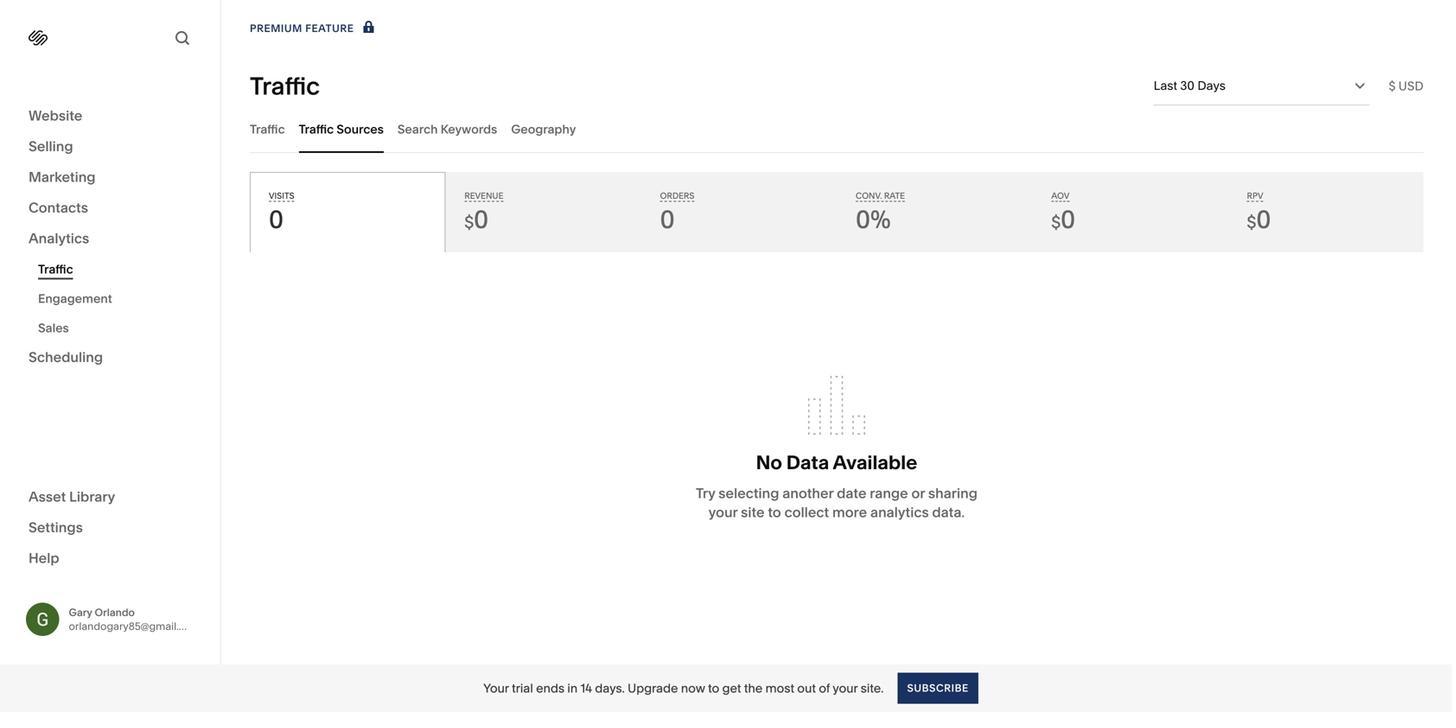 Task type: describe. For each thing, give the bounding box(es) containing it.
0%
[[856, 205, 891, 234]]

no data available
[[756, 451, 918, 474]]

out
[[798, 681, 816, 696]]

gary orlando orlandogary85@gmail.com
[[69, 606, 201, 633]]

keywords
[[441, 122, 497, 137]]

orders 0
[[660, 191, 695, 234]]

last
[[1154, 78, 1178, 93]]

settings
[[29, 519, 83, 536]]

orlando
[[95, 606, 135, 619]]

traffic button
[[250, 105, 285, 153]]

selling
[[29, 138, 73, 155]]

feature
[[305, 22, 354, 35]]

marketing link
[[29, 168, 192, 188]]

sales
[[38, 321, 69, 336]]

available
[[833, 451, 918, 474]]

site
[[741, 504, 765, 521]]

geography
[[511, 122, 576, 137]]

your inside try selecting another date range or sharing your site to collect more analytics data.
[[709, 504, 738, 521]]

trial
[[512, 681, 533, 696]]

$ 0 for aov
[[1052, 205, 1076, 234]]

geography button
[[511, 105, 576, 153]]

traffic sources
[[299, 122, 384, 137]]

subscribe button
[[898, 673, 979, 704]]

date
[[837, 485, 867, 502]]

rpv
[[1248, 191, 1264, 201]]

premium
[[250, 22, 303, 35]]

30
[[1181, 78, 1195, 93]]

days.
[[595, 681, 625, 696]]

0 for revenue
[[474, 205, 489, 234]]

asset library link
[[29, 488, 192, 508]]

asset library
[[29, 489, 115, 505]]

collect
[[785, 504, 829, 521]]

orlandogary85@gmail.com
[[69, 620, 201, 633]]

conv.
[[856, 191, 882, 201]]

aov
[[1052, 191, 1070, 201]]

conv. rate 0%
[[856, 191, 905, 234]]

data
[[787, 451, 830, 474]]

or
[[912, 485, 925, 502]]

settings link
[[29, 518, 192, 539]]

selecting
[[719, 485, 780, 502]]

site.
[[861, 681, 884, 696]]

library
[[69, 489, 115, 505]]

tab list containing traffic
[[250, 105, 1424, 153]]

try
[[696, 485, 716, 502]]

in
[[568, 681, 578, 696]]

help
[[29, 550, 59, 567]]

premium feature button
[[250, 19, 378, 38]]

usd
[[1399, 79, 1424, 93]]

website
[[29, 107, 82, 124]]

$ for aov
[[1052, 212, 1061, 233]]

last 30 days
[[1154, 78, 1226, 93]]

range
[[870, 485, 909, 502]]

revenue
[[465, 191, 504, 201]]

$ 0 for rpv
[[1248, 205, 1272, 234]]

subscribe
[[908, 682, 969, 695]]

website link
[[29, 106, 192, 127]]

scheduling link
[[29, 348, 192, 368]]

selling link
[[29, 137, 192, 157]]

traffic up visits
[[250, 122, 285, 137]]

0 inside the visits 0
[[269, 205, 284, 234]]

rate
[[884, 191, 905, 201]]

$ left usd
[[1389, 79, 1396, 93]]

$ 0 for revenue
[[465, 205, 489, 234]]

upgrade
[[628, 681, 678, 696]]

now
[[681, 681, 705, 696]]

of
[[819, 681, 830, 696]]

1 vertical spatial to
[[708, 681, 720, 696]]

most
[[766, 681, 795, 696]]

$ usd
[[1389, 79, 1424, 93]]

scheduling
[[29, 349, 103, 366]]

premium feature
[[250, 22, 354, 35]]

traffic sources button
[[299, 105, 384, 153]]

help link
[[29, 549, 59, 568]]

traffic inside traffic link
[[38, 262, 73, 277]]



Task type: locate. For each thing, give the bounding box(es) containing it.
1 vertical spatial your
[[833, 681, 858, 696]]

traffic up traffic button
[[250, 71, 320, 101]]

2 $ 0 from the left
[[1052, 205, 1076, 234]]

tab list
[[250, 105, 1424, 153]]

0 horizontal spatial your
[[709, 504, 738, 521]]

2 horizontal spatial $ 0
[[1248, 205, 1272, 234]]

orders
[[660, 191, 695, 201]]

more
[[833, 504, 868, 521]]

traffic left sources
[[299, 122, 334, 137]]

3 0 from the left
[[660, 205, 675, 234]]

traffic link
[[38, 255, 201, 284]]

sharing
[[929, 485, 978, 502]]

your
[[709, 504, 738, 521], [833, 681, 858, 696]]

contacts link
[[29, 198, 192, 219]]

to
[[768, 504, 782, 521], [708, 681, 720, 696]]

visits 0
[[269, 191, 294, 234]]

asset
[[29, 489, 66, 505]]

14
[[581, 681, 592, 696]]

5 0 from the left
[[1257, 205, 1272, 234]]

to left get
[[708, 681, 720, 696]]

0 down visits
[[269, 205, 284, 234]]

1 horizontal spatial to
[[768, 504, 782, 521]]

2 0 from the left
[[474, 205, 489, 234]]

traffic inside traffic sources button
[[299, 122, 334, 137]]

ends
[[536, 681, 565, 696]]

engagement link
[[38, 284, 201, 313]]

0 vertical spatial to
[[768, 504, 782, 521]]

$ 0 down "rpv"
[[1248, 205, 1272, 234]]

analytics
[[29, 230, 89, 247]]

gary
[[69, 606, 92, 619]]

0 down orders
[[660, 205, 675, 234]]

contacts
[[29, 199, 88, 216]]

$ for revenue
[[465, 212, 474, 233]]

data.
[[933, 504, 965, 521]]

$
[[1389, 79, 1396, 93], [465, 212, 474, 233], [1052, 212, 1061, 233], [1248, 212, 1257, 233]]

4 0 from the left
[[1061, 205, 1076, 234]]

1 horizontal spatial $ 0
[[1052, 205, 1076, 234]]

search keywords button
[[398, 105, 497, 153]]

sales link
[[38, 313, 201, 343]]

no
[[756, 451, 783, 474]]

0 horizontal spatial to
[[708, 681, 720, 696]]

0 for aov
[[1061, 205, 1076, 234]]

0
[[269, 205, 284, 234], [474, 205, 489, 234], [660, 205, 675, 234], [1061, 205, 1076, 234], [1257, 205, 1272, 234]]

$ for rpv
[[1248, 212, 1257, 233]]

marketing
[[29, 169, 96, 185]]

analytics link
[[29, 229, 192, 249]]

your right of
[[833, 681, 858, 696]]

to inside try selecting another date range or sharing your site to collect more analytics data.
[[768, 504, 782, 521]]

search
[[398, 122, 438, 137]]

$ down revenue
[[465, 212, 474, 233]]

$ 0 down aov
[[1052, 205, 1076, 234]]

your
[[484, 681, 509, 696]]

$ down aov
[[1052, 212, 1061, 233]]

visits
[[269, 191, 294, 201]]

engagement
[[38, 291, 112, 306]]

try selecting another date range or sharing your site to collect more analytics data.
[[696, 485, 978, 521]]

0 inside orders 0
[[660, 205, 675, 234]]

0 down "rpv"
[[1257, 205, 1272, 234]]

search keywords
[[398, 122, 497, 137]]

another
[[783, 485, 834, 502]]

get
[[723, 681, 742, 696]]

$ 0 down revenue
[[465, 205, 489, 234]]

days
[[1198, 78, 1226, 93]]

3 $ 0 from the left
[[1248, 205, 1272, 234]]

1 horizontal spatial your
[[833, 681, 858, 696]]

analytics
[[871, 504, 929, 521]]

traffic
[[250, 71, 320, 101], [250, 122, 285, 137], [299, 122, 334, 137], [38, 262, 73, 277]]

1 0 from the left
[[269, 205, 284, 234]]

to right site
[[768, 504, 782, 521]]

0 down aov
[[1061, 205, 1076, 234]]

last 30 days button
[[1154, 67, 1370, 105]]

0 vertical spatial your
[[709, 504, 738, 521]]

1 $ 0 from the left
[[465, 205, 489, 234]]

0 down revenue
[[474, 205, 489, 234]]

your trial ends in 14 days. upgrade now to get the most out of your site.
[[484, 681, 884, 696]]

the
[[744, 681, 763, 696]]

0 for rpv
[[1257, 205, 1272, 234]]

sources
[[337, 122, 384, 137]]

your down try
[[709, 504, 738, 521]]

$ 0
[[465, 205, 489, 234], [1052, 205, 1076, 234], [1248, 205, 1272, 234]]

$ down "rpv"
[[1248, 212, 1257, 233]]

0 horizontal spatial $ 0
[[465, 205, 489, 234]]

traffic down 'analytics'
[[38, 262, 73, 277]]



Task type: vqa. For each thing, say whether or not it's contained in the screenshot.
Geography at the left top of the page
yes



